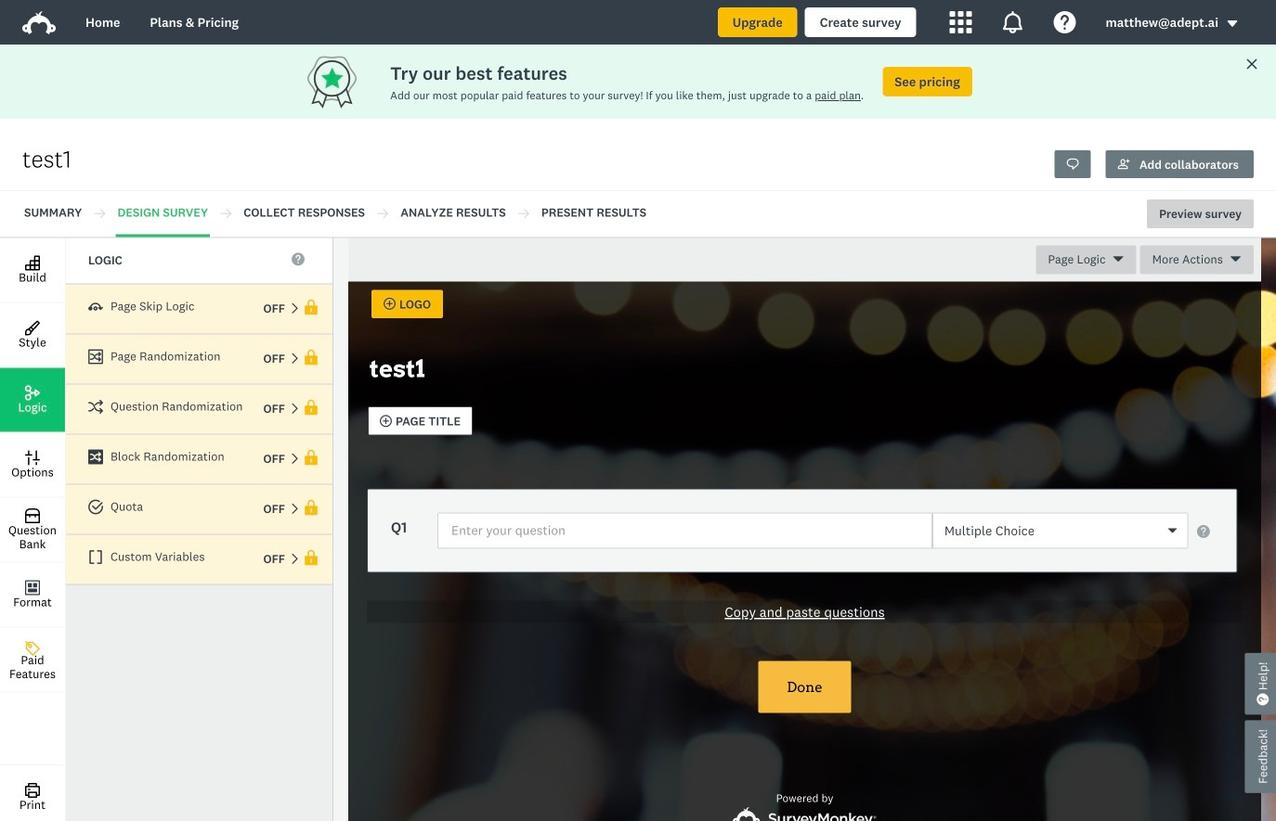 Task type: locate. For each thing, give the bounding box(es) containing it.
products icon image
[[950, 11, 972, 33], [1002, 11, 1024, 33]]

0 horizontal spatial products icon image
[[950, 11, 972, 33]]

2 products icon image from the left
[[1002, 11, 1024, 33]]

surveymonkey image
[[732, 808, 878, 822]]

help icon image
[[1054, 11, 1076, 33]]

1 horizontal spatial products icon image
[[1002, 11, 1024, 33]]

1 products icon image from the left
[[950, 11, 972, 33]]

dropdown arrow image
[[1226, 17, 1239, 30]]

rewards image
[[304, 52, 390, 112]]



Task type: describe. For each thing, give the bounding box(es) containing it.
surveymonkey logo image
[[22, 11, 56, 34]]



Task type: vqa. For each thing, say whether or not it's contained in the screenshot.
the rightmost Products Icon
yes



